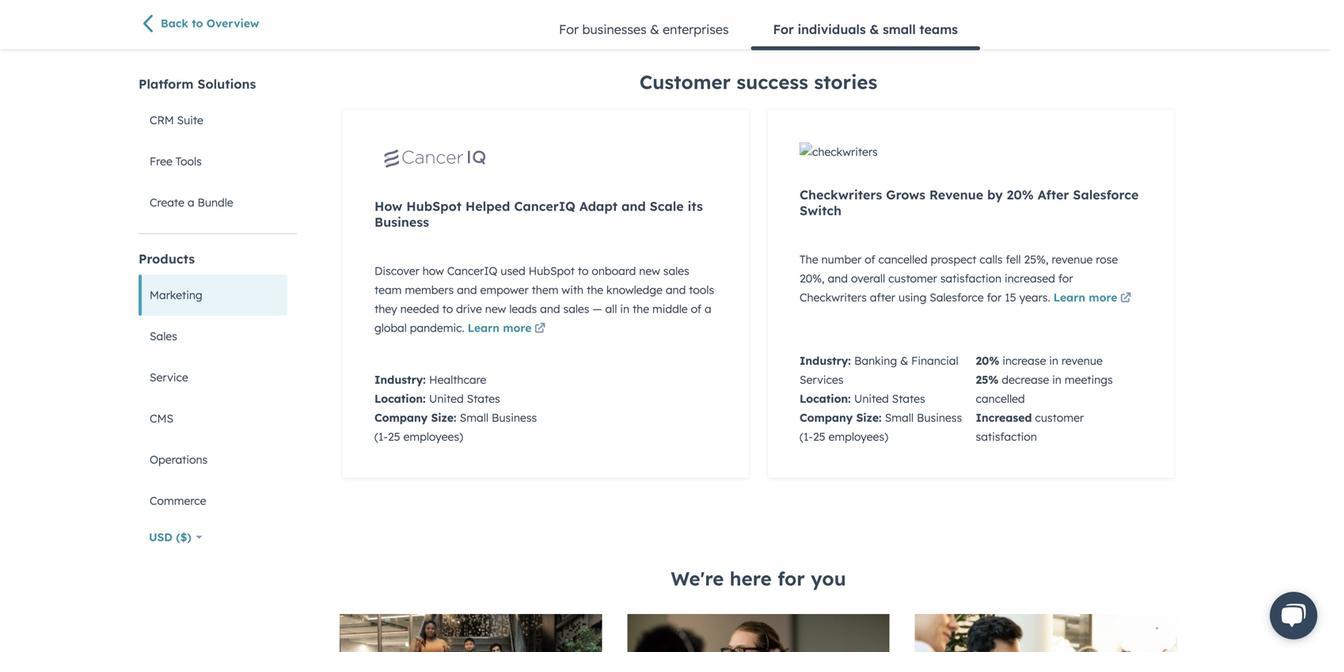 Task type: describe. For each thing, give the bounding box(es) containing it.
banking
[[855, 354, 897, 368]]

used
[[501, 264, 526, 278]]

back to overview button
[[139, 14, 297, 36]]

back
[[161, 17, 188, 30]]

hubspot inside discover how canceriq used hubspot to onboard new sales team members and empower them with the knowledge and tools they needed to drive new leads and sales — all in the middle of a global pandemic.
[[529, 264, 575, 278]]

switch
[[800, 203, 842, 218]]

empower
[[480, 283, 529, 297]]

adapt
[[580, 198, 618, 214]]

banking & financial services
[[800, 354, 959, 387]]

leads
[[509, 302, 537, 316]]

members
[[405, 283, 454, 297]]

revenue
[[930, 187, 984, 203]]

0 vertical spatial new
[[639, 264, 660, 278]]

create
[[150, 196, 184, 209]]

of inside discover how canceriq used hubspot to onboard new sales team members and empower them with the knowledge and tools they needed to drive new leads and sales — all in the middle of a global pandemic.
[[691, 302, 702, 316]]

location: united states
[[800, 392, 926, 406]]

for businesses & enterprises
[[559, 21, 729, 37]]

revenue inside the number of cancelled prospect calls fell 25%, revenue rose 20%, and overall customer satisfaction increased for checkwriters after using salesforce for 15 years.
[[1052, 253, 1093, 266]]

after
[[870, 291, 896, 304]]

discover how canceriq used hubspot to onboard new sales team members and empower them with the knowledge and tools they needed to drive new leads and sales — all in the middle of a global pandemic.
[[375, 264, 715, 335]]

small business (1-25 employees) for banking & financial services
[[800, 411, 962, 444]]

employees) for banking & financial services
[[829, 430, 889, 444]]

20% inside checkwriters grows revenue by 20% after salesforce switch
[[1007, 187, 1034, 203]]

cms link
[[139, 398, 287, 440]]

customer success stories
[[640, 70, 878, 94]]

platform solutions
[[139, 76, 256, 92]]

tools
[[176, 154, 202, 168]]

stories
[[814, 70, 878, 94]]

years.
[[1020, 291, 1051, 304]]

commerce link
[[139, 481, 287, 522]]

commerce
[[150, 494, 206, 508]]

for for for individuals & small teams
[[773, 21, 794, 37]]

0 vertical spatial for
[[1059, 272, 1074, 285]]

sales link
[[139, 316, 287, 357]]

2 united from the left
[[854, 392, 889, 406]]

& inside the banking & financial services
[[901, 354, 909, 368]]

helped
[[466, 198, 510, 214]]

products
[[139, 251, 195, 267]]

learn more link for by
[[1054, 289, 1135, 308]]

1 vertical spatial for
[[987, 291, 1002, 304]]

free
[[150, 154, 173, 168]]

checkwriters inside the number of cancelled prospect calls fell 25%, revenue rose 20%, and overall customer satisfaction increased for checkwriters after using salesforce for 15 years.
[[800, 291, 867, 304]]

chat widget region
[[1251, 577, 1331, 653]]

services
[[800, 373, 844, 387]]

healthcare
[[429, 373, 487, 387]]

cms
[[150, 412, 173, 426]]

2 states from the left
[[892, 392, 926, 406]]

checkwriters inside checkwriters grows revenue by 20% after salesforce switch
[[800, 187, 882, 203]]

products element
[[139, 250, 297, 522]]

salesforce inside the number of cancelled prospect calls fell 25%, revenue rose 20%, and overall customer satisfaction increased for checkwriters after using salesforce for 15 years.
[[930, 291, 984, 304]]

($)
[[176, 531, 192, 545]]

crm suite
[[150, 113, 203, 127]]

1 vertical spatial to
[[578, 264, 589, 278]]

meetings
[[1065, 373, 1113, 387]]

(1- for banking & financial services
[[800, 430, 813, 444]]

customer inside customer satisfaction
[[1035, 411, 1084, 425]]

checkwriters image
[[800, 142, 878, 161]]

size: for healthcare
[[431, 411, 457, 425]]

prospect
[[931, 253, 977, 266]]

bundle
[[198, 196, 233, 209]]

20%,
[[800, 272, 825, 285]]

learn for by
[[1054, 291, 1086, 304]]

increased
[[976, 411, 1032, 425]]

for individuals & small teams link
[[751, 10, 980, 50]]

create a bundle link
[[139, 182, 287, 223]]

onboard
[[592, 264, 636, 278]]

increase
[[1003, 354, 1046, 368]]

usd ($) button
[[139, 522, 213, 554]]

middle
[[653, 302, 688, 316]]

a inside discover how canceriq used hubspot to onboard new sales team members and empower them with the knowledge and tools they needed to drive new leads and sales — all in the middle of a global pandemic.
[[705, 302, 712, 316]]

and down them
[[540, 302, 560, 316]]

we're
[[671, 567, 724, 591]]

small business (1-25 employees) for healthcare
[[375, 411, 537, 444]]

canceriq image
[[375, 141, 497, 173]]

states inside industry: healthcare location: united states
[[467, 392, 500, 406]]

customer satisfaction
[[976, 411, 1084, 444]]

1 vertical spatial new
[[485, 302, 506, 316]]

industry: healthcare location: united states
[[375, 373, 500, 406]]

create a bundle
[[150, 196, 233, 209]]

more for adapt
[[503, 321, 532, 335]]

industry: for industry: healthcare location: united states
[[375, 373, 426, 387]]

business for banking & financial services
[[917, 411, 962, 425]]

small for healthcare
[[460, 411, 489, 425]]

sales
[[150, 329, 177, 343]]

financial
[[912, 354, 959, 368]]

by
[[988, 187, 1003, 203]]

learn for canceriq
[[468, 321, 500, 335]]

cancelled for number
[[879, 253, 928, 266]]

drive
[[456, 302, 482, 316]]

number
[[822, 253, 862, 266]]

success
[[737, 70, 809, 94]]

decrease in meetings cancelled
[[976, 373, 1113, 406]]

satisfaction inside customer satisfaction
[[976, 430, 1037, 444]]

and inside the number of cancelled prospect calls fell 25%, revenue rose 20%, and overall customer satisfaction increased for checkwriters after using salesforce for 15 years.
[[828, 272, 848, 285]]

service
[[150, 371, 188, 385]]

company for banking & financial services
[[800, 411, 853, 425]]

pandemic.
[[410, 321, 465, 335]]

they
[[375, 302, 397, 316]]

the number of cancelled prospect calls fell 25%, revenue rose 20%, and overall customer satisfaction increased for checkwriters after using salesforce for 15 years.
[[800, 253, 1118, 304]]

& for individuals
[[870, 21, 879, 37]]

how hubspot helped canceriq adapt and scale its business
[[375, 198, 703, 230]]

service link
[[139, 357, 287, 398]]

for for for businesses & enterprises
[[559, 21, 579, 37]]

suite
[[177, 113, 203, 127]]

you
[[811, 567, 846, 591]]

company size: for healthcare
[[375, 411, 460, 425]]

using
[[899, 291, 927, 304]]

back to overview
[[161, 17, 259, 30]]

usd
[[149, 531, 173, 545]]

discover
[[375, 264, 420, 278]]

overview
[[207, 17, 259, 30]]

customer inside the number of cancelled prospect calls fell 25%, revenue rose 20%, and overall customer satisfaction increased for checkwriters after using salesforce for 15 years.
[[889, 272, 938, 285]]

1 vertical spatial in
[[1050, 354, 1059, 368]]

usd ($)
[[149, 531, 192, 545]]

2 vertical spatial to
[[442, 302, 453, 316]]

business for healthcare
[[492, 411, 537, 425]]

free tools link
[[139, 141, 287, 182]]

25%,
[[1024, 253, 1049, 266]]

increased
[[1005, 272, 1056, 285]]



Task type: locate. For each thing, give the bounding box(es) containing it.
1 company from the left
[[375, 411, 428, 425]]

learn more for by
[[1054, 291, 1118, 304]]

1 vertical spatial canceriq
[[447, 264, 498, 278]]

0 vertical spatial in
[[620, 302, 630, 316]]

(1- for healthcare
[[375, 430, 388, 444]]

more down rose
[[1089, 291, 1118, 304]]

cancelled up increased
[[976, 392, 1025, 406]]

0 vertical spatial revenue
[[1052, 253, 1093, 266]]

1 vertical spatial sales
[[564, 302, 590, 316]]

0 horizontal spatial canceriq
[[447, 264, 498, 278]]

1 location: from the left
[[375, 392, 426, 406]]

size: for banking & financial services
[[857, 411, 882, 425]]

1 vertical spatial more
[[503, 321, 532, 335]]

2 small business (1-25 employees) from the left
[[800, 411, 962, 444]]

scale
[[650, 198, 684, 214]]

satisfaction
[[941, 272, 1002, 285], [976, 430, 1037, 444]]

platform
[[139, 76, 194, 92]]

location:
[[375, 392, 426, 406], [800, 392, 851, 406]]

navigation
[[537, 10, 980, 50]]

25 down services at the right
[[813, 430, 826, 444]]

1 small business (1-25 employees) from the left
[[375, 411, 537, 444]]

2 small from the left
[[885, 411, 914, 425]]

1 horizontal spatial canceriq
[[514, 198, 576, 214]]

0 horizontal spatial 20%
[[976, 354, 1000, 368]]

& right businesses
[[650, 21, 659, 37]]

company down industry: healthcare location: united states
[[375, 411, 428, 425]]

1 vertical spatial 20%
[[976, 354, 1000, 368]]

more down 'leads'
[[503, 321, 532, 335]]

a
[[188, 196, 194, 209], [705, 302, 712, 316]]

the
[[800, 253, 819, 266]]

link opens in a new window image
[[1121, 289, 1132, 308], [1121, 293, 1132, 304], [535, 320, 546, 339]]

crm suite link
[[139, 100, 287, 141]]

1 vertical spatial of
[[691, 302, 702, 316]]

for right increased
[[1059, 272, 1074, 285]]

industry:
[[800, 354, 855, 368], [375, 373, 426, 387]]

0 horizontal spatial new
[[485, 302, 506, 316]]

0 horizontal spatial salesforce
[[930, 291, 984, 304]]

a down tools
[[705, 302, 712, 316]]

satisfaction down increased
[[976, 430, 1037, 444]]

all
[[605, 302, 617, 316]]

employees) down industry: healthcare location: united states
[[404, 430, 463, 444]]

1 horizontal spatial sales
[[664, 264, 690, 278]]

here
[[730, 567, 772, 591]]

small business (1-25 employees) down industry: healthcare location: united states
[[375, 411, 537, 444]]

size:
[[431, 411, 457, 425], [857, 411, 882, 425]]

learn more down 'leads'
[[468, 321, 532, 335]]

0 vertical spatial learn
[[1054, 291, 1086, 304]]

1 vertical spatial satisfaction
[[976, 430, 1037, 444]]

1 horizontal spatial to
[[442, 302, 453, 316]]

fell
[[1006, 253, 1021, 266]]

to
[[192, 17, 203, 30], [578, 264, 589, 278], [442, 302, 453, 316]]

0 vertical spatial a
[[188, 196, 194, 209]]

0 vertical spatial the
[[587, 283, 604, 297]]

1 horizontal spatial small
[[885, 411, 914, 425]]

learn
[[1054, 291, 1086, 304], [468, 321, 500, 335]]

canceriq up the empower
[[447, 264, 498, 278]]

2 company from the left
[[800, 411, 853, 425]]

20% increase in revenue
[[976, 354, 1103, 368]]

platform solutions element
[[139, 75, 297, 223]]

location: down services at the right
[[800, 392, 851, 406]]

1 horizontal spatial employees)
[[829, 430, 889, 444]]

hubspot
[[406, 198, 462, 214], [529, 264, 575, 278]]

states down healthcare
[[467, 392, 500, 406]]

0 horizontal spatial small business (1-25 employees)
[[375, 411, 537, 444]]

cancelled for in
[[976, 392, 1025, 406]]

teams
[[920, 21, 958, 37]]

1 vertical spatial learn more
[[468, 321, 532, 335]]

0 vertical spatial cancelled
[[879, 253, 928, 266]]

2 company size: from the left
[[800, 411, 885, 425]]

1 horizontal spatial industry:
[[800, 354, 855, 368]]

1 vertical spatial customer
[[1035, 411, 1084, 425]]

in down 20% increase in revenue
[[1053, 373, 1062, 387]]

0 horizontal spatial states
[[467, 392, 500, 406]]

checkwriters grows revenue by 20% after salesforce switch
[[800, 187, 1139, 218]]

rose
[[1096, 253, 1118, 266]]

& for businesses
[[650, 21, 659, 37]]

size: down 'location: united states'
[[857, 411, 882, 425]]

needed
[[400, 302, 439, 316]]

25 down industry: healthcare location: united states
[[388, 430, 400, 444]]

0 horizontal spatial learn more link
[[468, 320, 548, 339]]

in right all
[[620, 302, 630, 316]]

the down knowledge
[[633, 302, 650, 316]]

1 vertical spatial the
[[633, 302, 650, 316]]

industry: up services at the right
[[800, 354, 855, 368]]

we're here for you
[[671, 567, 846, 591]]

0 vertical spatial hubspot
[[406, 198, 462, 214]]

to up with
[[578, 264, 589, 278]]

checkwriters
[[800, 187, 882, 203], [800, 291, 867, 304]]

0 horizontal spatial the
[[587, 283, 604, 297]]

1 horizontal spatial (1-
[[800, 430, 813, 444]]

revenue
[[1052, 253, 1093, 266], [1062, 354, 1103, 368]]

learn down the 'drive'
[[468, 321, 500, 335]]

& right "banking" at the right bottom of page
[[901, 354, 909, 368]]

0 horizontal spatial learn
[[468, 321, 500, 335]]

united down the banking & financial services
[[854, 392, 889, 406]]

1 horizontal spatial hubspot
[[529, 264, 575, 278]]

1 employees) from the left
[[404, 430, 463, 444]]

customer
[[640, 70, 731, 94]]

revenue up meetings
[[1062, 354, 1103, 368]]

crm
[[150, 113, 174, 127]]

and up the middle
[[666, 283, 686, 297]]

marketing link
[[139, 275, 287, 316]]

25 for healthcare
[[388, 430, 400, 444]]

more for 20%
[[1089, 291, 1118, 304]]

0 vertical spatial to
[[192, 17, 203, 30]]

0 horizontal spatial for
[[778, 567, 805, 591]]

0 horizontal spatial of
[[691, 302, 702, 316]]

0 vertical spatial industry:
[[800, 354, 855, 368]]

small business (1-25 employees)
[[375, 411, 537, 444], [800, 411, 962, 444]]

2 size: from the left
[[857, 411, 882, 425]]

2 (1- from the left
[[800, 430, 813, 444]]

satisfaction inside the number of cancelled prospect calls fell 25%, revenue rose 20%, and overall customer satisfaction increased for checkwriters after using salesforce for 15 years.
[[941, 272, 1002, 285]]

20% up 25%
[[976, 354, 1000, 368]]

of inside the number of cancelled prospect calls fell 25%, revenue rose 20%, and overall customer satisfaction increased for checkwriters after using salesforce for 15 years.
[[865, 253, 876, 266]]

location: down global
[[375, 392, 426, 406]]

2 horizontal spatial &
[[901, 354, 909, 368]]

to inside button
[[192, 17, 203, 30]]

1 horizontal spatial the
[[633, 302, 650, 316]]

states
[[467, 392, 500, 406], [892, 392, 926, 406]]

(1- down services at the right
[[800, 430, 813, 444]]

customer up using
[[889, 272, 938, 285]]

1 vertical spatial cancelled
[[976, 392, 1025, 406]]

0 horizontal spatial &
[[650, 21, 659, 37]]

salesforce right after
[[1073, 187, 1139, 203]]

1 size: from the left
[[431, 411, 457, 425]]

for left the you
[[778, 567, 805, 591]]

link opens in a new window image for how hubspot helped canceriq adapt and scale its business
[[535, 320, 546, 339]]

2 vertical spatial for
[[778, 567, 805, 591]]

1 horizontal spatial learn more
[[1054, 291, 1118, 304]]

1 horizontal spatial learn more link
[[1054, 289, 1135, 308]]

20% right by
[[1007, 187, 1034, 203]]

2 horizontal spatial to
[[578, 264, 589, 278]]

company size: down industry: healthcare location: united states
[[375, 411, 460, 425]]

0 horizontal spatial industry:
[[375, 373, 426, 387]]

new up knowledge
[[639, 264, 660, 278]]

1 horizontal spatial customer
[[1035, 411, 1084, 425]]

the
[[587, 283, 604, 297], [633, 302, 650, 316]]

0 horizontal spatial for
[[559, 21, 579, 37]]

sales up tools
[[664, 264, 690, 278]]

a right "create" on the top of page
[[188, 196, 194, 209]]

company size: down 'location: united states'
[[800, 411, 885, 425]]

1 horizontal spatial &
[[870, 21, 879, 37]]

company size: for banking & financial services
[[800, 411, 885, 425]]

1 states from the left
[[467, 392, 500, 406]]

1 vertical spatial checkwriters
[[800, 291, 867, 304]]

united down healthcare
[[429, 392, 464, 406]]

1 company size: from the left
[[375, 411, 460, 425]]

0 horizontal spatial sales
[[564, 302, 590, 316]]

salesforce
[[1073, 187, 1139, 203], [930, 291, 984, 304]]

0 horizontal spatial employees)
[[404, 430, 463, 444]]

& left small
[[870, 21, 879, 37]]

0 vertical spatial learn more
[[1054, 291, 1118, 304]]

operations
[[150, 453, 208, 467]]

1 horizontal spatial learn
[[1054, 291, 1086, 304]]

in right the increase
[[1050, 354, 1059, 368]]

how
[[423, 264, 444, 278]]

cancelled inside decrease in meetings cancelled
[[976, 392, 1025, 406]]

company down services at the right
[[800, 411, 853, 425]]

size: down industry: healthcare location: united states
[[431, 411, 457, 425]]

1 united from the left
[[429, 392, 464, 406]]

overall
[[851, 272, 886, 285]]

canceriq left adapt
[[514, 198, 576, 214]]

1 horizontal spatial new
[[639, 264, 660, 278]]

with
[[562, 283, 584, 297]]

sales down with
[[564, 302, 590, 316]]

for left 15
[[987, 291, 1002, 304]]

sales
[[664, 264, 690, 278], [564, 302, 590, 316]]

learn more link
[[1054, 289, 1135, 308], [468, 320, 548, 339]]

industry: inside industry: healthcare location: united states
[[375, 373, 426, 387]]

marketing
[[150, 288, 203, 302]]

more
[[1089, 291, 1118, 304], [503, 321, 532, 335]]

checkwriters down 20%,
[[800, 291, 867, 304]]

its
[[688, 198, 703, 214]]

1 horizontal spatial united
[[854, 392, 889, 406]]

canceriq inside how hubspot helped canceriq adapt and scale its business
[[514, 198, 576, 214]]

new down the empower
[[485, 302, 506, 316]]

small
[[460, 411, 489, 425], [885, 411, 914, 425]]

united inside industry: healthcare location: united states
[[429, 392, 464, 406]]

for inside for businesses & enterprises link
[[559, 21, 579, 37]]

1 horizontal spatial a
[[705, 302, 712, 316]]

1 horizontal spatial size:
[[857, 411, 882, 425]]

for inside for individuals & small teams link
[[773, 21, 794, 37]]

2 employees) from the left
[[829, 430, 889, 444]]

1 small from the left
[[460, 411, 489, 425]]

2 location: from the left
[[800, 392, 851, 406]]

and inside how hubspot helped canceriq adapt and scale its business
[[622, 198, 646, 214]]

1 for from the left
[[559, 21, 579, 37]]

for left businesses
[[559, 21, 579, 37]]

for individuals & small teams
[[773, 21, 958, 37]]

company
[[375, 411, 428, 425], [800, 411, 853, 425]]

2 vertical spatial in
[[1053, 373, 1062, 387]]

in inside discover how canceriq used hubspot to onboard new sales team members and empower them with the knowledge and tools they needed to drive new leads and sales — all in the middle of a global pandemic.
[[620, 302, 630, 316]]

satisfaction down prospect
[[941, 272, 1002, 285]]

location: inside industry: healthcare location: united states
[[375, 392, 426, 406]]

0 vertical spatial of
[[865, 253, 876, 266]]

(1-
[[375, 430, 388, 444], [800, 430, 813, 444]]

to left the 'drive'
[[442, 302, 453, 316]]

link opens in a new window image
[[535, 324, 546, 335]]

global
[[375, 321, 407, 335]]

for left individuals
[[773, 21, 794, 37]]

learn right years.
[[1054, 291, 1086, 304]]

1 vertical spatial learn
[[468, 321, 500, 335]]

and down number
[[828, 272, 848, 285]]

0 horizontal spatial united
[[429, 392, 464, 406]]

(1- down industry: healthcare location: united states
[[375, 430, 388, 444]]

0 horizontal spatial small
[[460, 411, 489, 425]]

individuals
[[798, 21, 866, 37]]

1 vertical spatial a
[[705, 302, 712, 316]]

25 for banking & financial services
[[813, 430, 826, 444]]

and left scale
[[622, 198, 646, 214]]

new
[[639, 264, 660, 278], [485, 302, 506, 316]]

—
[[593, 302, 602, 316]]

0 horizontal spatial business
[[375, 214, 429, 230]]

in inside decrease in meetings cancelled
[[1053, 373, 1062, 387]]

2 for from the left
[[773, 21, 794, 37]]

canceriq
[[514, 198, 576, 214], [447, 264, 498, 278]]

small business (1-25 employees) down 'location: united states'
[[800, 411, 962, 444]]

of up overall on the top
[[865, 253, 876, 266]]

0 horizontal spatial 25
[[388, 430, 400, 444]]

revenue left rose
[[1052, 253, 1093, 266]]

0 horizontal spatial customer
[[889, 272, 938, 285]]

salesforce down prospect
[[930, 291, 984, 304]]

0 horizontal spatial company size:
[[375, 411, 460, 425]]

the up the —
[[587, 283, 604, 297]]

industry: down global
[[375, 373, 426, 387]]

operations link
[[139, 440, 287, 481]]

1 horizontal spatial location:
[[800, 392, 851, 406]]

0 vertical spatial 20%
[[1007, 187, 1034, 203]]

team
[[375, 283, 402, 297]]

business
[[375, 214, 429, 230], [492, 411, 537, 425], [917, 411, 962, 425]]

2 25 from the left
[[813, 430, 826, 444]]

learn more down rose
[[1054, 291, 1118, 304]]

how
[[375, 198, 403, 214]]

0 vertical spatial sales
[[664, 264, 690, 278]]

1 horizontal spatial states
[[892, 392, 926, 406]]

hubspot inside how hubspot helped canceriq adapt and scale its business
[[406, 198, 462, 214]]

1 horizontal spatial company size:
[[800, 411, 885, 425]]

industry: for industry:
[[800, 354, 855, 368]]

0 horizontal spatial location:
[[375, 392, 426, 406]]

canceriq inside discover how canceriq used hubspot to onboard new sales team members and empower them with the knowledge and tools they needed to drive new leads and sales — all in the middle of a global pandemic.
[[447, 264, 498, 278]]

1 horizontal spatial 20%
[[1007, 187, 1034, 203]]

2 horizontal spatial business
[[917, 411, 962, 425]]

cancelled
[[879, 253, 928, 266], [976, 392, 1025, 406]]

learn more link for canceriq
[[468, 320, 548, 339]]

navigation containing for businesses & enterprises
[[537, 10, 980, 50]]

link opens in a new window image for checkwriters grows revenue by 20% after salesforce switch
[[1121, 289, 1132, 308]]

for
[[559, 21, 579, 37], [773, 21, 794, 37]]

0 horizontal spatial (1-
[[375, 430, 388, 444]]

0 horizontal spatial company
[[375, 411, 428, 425]]

solutions
[[198, 76, 256, 92]]

employees) for healthcare
[[404, 430, 463, 444]]

0 vertical spatial more
[[1089, 291, 1118, 304]]

company for healthcare
[[375, 411, 428, 425]]

customer down decrease in meetings cancelled
[[1035, 411, 1084, 425]]

learn more for canceriq
[[468, 321, 532, 335]]

them
[[532, 283, 559, 297]]

0 horizontal spatial a
[[188, 196, 194, 209]]

1 horizontal spatial salesforce
[[1073, 187, 1139, 203]]

&
[[650, 21, 659, 37], [870, 21, 879, 37], [901, 354, 909, 368]]

small
[[883, 21, 916, 37]]

small for banking & financial services
[[885, 411, 914, 425]]

2 horizontal spatial for
[[1059, 272, 1074, 285]]

0 vertical spatial checkwriters
[[800, 187, 882, 203]]

0 horizontal spatial learn more
[[468, 321, 532, 335]]

1 horizontal spatial company
[[800, 411, 853, 425]]

learn more link down rose
[[1054, 289, 1135, 308]]

grows
[[886, 187, 926, 203]]

cancelled inside the number of cancelled prospect calls fell 25%, revenue rose 20%, and overall customer satisfaction increased for checkwriters after using salesforce for 15 years.
[[879, 253, 928, 266]]

1 horizontal spatial for
[[987, 291, 1002, 304]]

checkwriters down the "checkwriters" image
[[800, 187, 882, 203]]

1 vertical spatial hubspot
[[529, 264, 575, 278]]

1 checkwriters from the top
[[800, 187, 882, 203]]

2 checkwriters from the top
[[800, 291, 867, 304]]

and up the 'drive'
[[457, 283, 477, 297]]

0 horizontal spatial cancelled
[[879, 253, 928, 266]]

0 horizontal spatial more
[[503, 321, 532, 335]]

1 25 from the left
[[388, 430, 400, 444]]

tools
[[689, 283, 715, 297]]

salesforce inside checkwriters grows revenue by 20% after salesforce switch
[[1073, 187, 1139, 203]]

learn more link down 'leads'
[[468, 320, 548, 339]]

0 vertical spatial learn more link
[[1054, 289, 1135, 308]]

1 vertical spatial revenue
[[1062, 354, 1103, 368]]

1 horizontal spatial business
[[492, 411, 537, 425]]

to right back
[[192, 17, 203, 30]]

1 horizontal spatial 25
[[813, 430, 826, 444]]

decrease
[[1002, 373, 1050, 387]]

united
[[429, 392, 464, 406], [854, 392, 889, 406]]

of down tools
[[691, 302, 702, 316]]

small down 'location: united states'
[[885, 411, 914, 425]]

employees) down 'location: united states'
[[829, 430, 889, 444]]

states down the banking & financial services
[[892, 392, 926, 406]]

1 horizontal spatial small business (1-25 employees)
[[800, 411, 962, 444]]

1 (1- from the left
[[375, 430, 388, 444]]

0 vertical spatial salesforce
[[1073, 187, 1139, 203]]

1 vertical spatial salesforce
[[930, 291, 984, 304]]

businesses
[[582, 21, 647, 37]]

knowledge
[[607, 283, 663, 297]]

cancelled up using
[[879, 253, 928, 266]]

hubspot right how
[[406, 198, 462, 214]]

of
[[865, 253, 876, 266], [691, 302, 702, 316]]

0 vertical spatial canceriq
[[514, 198, 576, 214]]

free tools
[[150, 154, 202, 168]]

1 vertical spatial industry:
[[375, 373, 426, 387]]

hubspot up them
[[529, 264, 575, 278]]

small down healthcare
[[460, 411, 489, 425]]

business inside how hubspot helped canceriq adapt and scale its business
[[375, 214, 429, 230]]



Task type: vqa. For each thing, say whether or not it's contained in the screenshot.


